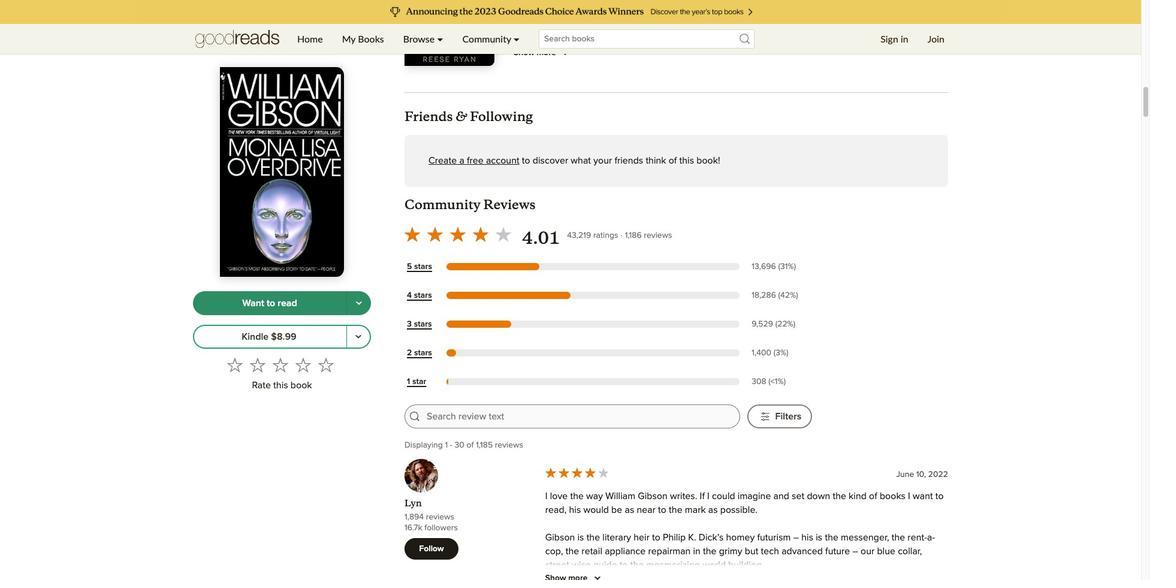 Task type: locate. For each thing, give the bounding box(es) containing it.
0 horizontal spatial is
[[578, 533, 584, 543]]

of right the 30
[[467, 442, 474, 450]]

2 vertical spatial of
[[870, 492, 878, 501]]

filters button
[[748, 405, 813, 429]]

1 ▾ from the left
[[437, 33, 444, 44]]

of inside i love the way william gibson writes. if i could imagine and set down the kind of books i want to read, his would be as near to the mark as possible.
[[870, 492, 878, 501]]

2 horizontal spatial reviews
[[644, 232, 673, 240]]

1 horizontal spatial i
[[708, 492, 710, 501]]

is up advanced
[[816, 533, 823, 543]]

show
[[514, 49, 535, 57]]

of
[[669, 156, 677, 166], [467, 442, 474, 450], [870, 492, 878, 501]]

5 number of ratings and percentage of total ratings element from the top
[[750, 376, 813, 388]]

4 stars from the top
[[414, 349, 432, 357]]

number of ratings and percentage of total ratings element containing 13,696 (31%)
[[750, 261, 813, 273]]

read,
[[546, 506, 567, 515]]

community for community ▾
[[463, 33, 511, 44]]

community
[[463, 33, 511, 44], [405, 197, 481, 213]]

his
[[569, 506, 581, 515], [802, 533, 814, 543]]

reviews inside figure
[[644, 232, 673, 240]]

3 number of ratings and percentage of total ratings element from the top
[[750, 319, 813, 330]]

1 vertical spatial his
[[802, 533, 814, 543]]

▾ right "browse"
[[437, 33, 444, 44]]

2 number of ratings and percentage of total ratings element from the top
[[750, 290, 813, 301]]

2 ▾ from the left
[[514, 33, 520, 44]]

0 vertical spatial 1
[[407, 378, 410, 386]]

rate 4 out of 5 image
[[295, 358, 311, 373]]

number of ratings and percentage of total ratings element
[[750, 261, 813, 273], [750, 290, 813, 301], [750, 319, 813, 330], [750, 348, 813, 359], [750, 376, 813, 388]]

this right rate
[[274, 381, 288, 391]]

0 vertical spatial in
[[901, 33, 909, 44]]

to left read
[[267, 298, 275, 308]]

number of ratings and percentage of total ratings element up 18,286 (42%)
[[750, 261, 813, 273]]

cop,
[[546, 547, 564, 557]]

None search field
[[530, 29, 765, 49]]

gibson up cop,
[[546, 533, 575, 543]]

show more link
[[514, 46, 573, 61]]

number of ratings and percentage of total ratings element containing 308 (<1%)
[[750, 376, 813, 388]]

create a free account to discover what your friends think of this book!
[[429, 156, 721, 166]]

his up advanced
[[802, 533, 814, 543]]

0 vertical spatial gibson
[[638, 492, 668, 501]]

his right "read,"
[[569, 506, 581, 515]]

1 horizontal spatial ▾
[[514, 33, 520, 44]]

3 stars from the top
[[414, 320, 432, 328]]

wise
[[572, 561, 591, 570]]

kindle $8.99
[[242, 332, 297, 342]]

in right sign
[[901, 33, 909, 44]]

1 horizontal spatial is
[[816, 533, 823, 543]]

1 horizontal spatial –
[[853, 547, 859, 557]]

0 horizontal spatial ▾
[[437, 33, 444, 44]]

3
[[407, 320, 412, 328]]

want
[[242, 298, 264, 308]]

0 horizontal spatial reviews
[[426, 513, 455, 522]]

2 vertical spatial reviews
[[426, 513, 455, 522]]

mark
[[685, 506, 706, 515]]

kindle
[[242, 332, 269, 342]]

1 vertical spatial in
[[694, 547, 701, 557]]

1 horizontal spatial as
[[709, 506, 718, 515]]

308 (<1%)
[[752, 378, 786, 386]]

rate 2 out of 5 image
[[250, 358, 265, 373]]

book cover image
[[405, 0, 495, 66]]

1 vertical spatial gibson
[[546, 533, 575, 543]]

– up advanced
[[794, 533, 800, 543]]

43,219
[[567, 232, 592, 240]]

create a free account link
[[429, 156, 520, 166]]

the up wise
[[566, 547, 580, 557]]

reviews right 1,186
[[644, 232, 673, 240]]

what
[[571, 156, 591, 166]]

in down k.
[[694, 547, 701, 557]]

i left 'love'
[[546, 492, 548, 501]]

number of ratings and percentage of total ratings element for 1 star
[[750, 376, 813, 388]]

9,529
[[752, 320, 774, 328]]

to
[[522, 156, 531, 166], [267, 298, 275, 308], [936, 492, 944, 501], [659, 506, 667, 515], [653, 533, 661, 543], [620, 561, 628, 570]]

0 vertical spatial reviews
[[644, 232, 673, 240]]

browse
[[403, 33, 435, 44]]

but
[[745, 547, 759, 557]]

number of ratings and percentage of total ratings element containing 18,286 (42%)
[[750, 290, 813, 301]]

▾
[[437, 33, 444, 44], [514, 33, 520, 44]]

1 horizontal spatial gibson
[[638, 492, 668, 501]]

is up retail
[[578, 533, 584, 543]]

in
[[901, 33, 909, 44], [694, 547, 701, 557]]

43,219 ratings
[[567, 232, 619, 240]]

stars right 4
[[414, 291, 432, 300]]

1 stars from the top
[[414, 262, 432, 271]]

0 horizontal spatial i
[[546, 492, 548, 501]]

to right near
[[659, 506, 667, 515]]

1 horizontal spatial in
[[901, 33, 909, 44]]

join
[[928, 33, 945, 44]]

building.
[[729, 561, 765, 570]]

4 number of ratings and percentage of total ratings element from the top
[[750, 348, 813, 359]]

0 horizontal spatial as
[[625, 506, 635, 515]]

writes.
[[671, 492, 698, 501]]

stars for 2 stars
[[414, 349, 432, 357]]

of right think on the right top
[[669, 156, 677, 166]]

1 vertical spatial 1
[[445, 442, 448, 450]]

number of ratings and percentage of total ratings element containing 1,400 (3%)
[[750, 348, 813, 359]]

the left way
[[571, 492, 584, 501]]

community for community reviews
[[405, 197, 481, 213]]

dick's
[[699, 533, 724, 543]]

to right want
[[936, 492, 944, 501]]

1 horizontal spatial his
[[802, 533, 814, 543]]

3 stars
[[407, 320, 432, 328]]

books
[[880, 492, 906, 501]]

discover the winners for the best books of the year in the 2023 goodreads choice awards image
[[135, 0, 1007, 24]]

followers
[[425, 524, 458, 533]]

number of ratings and percentage of total ratings element down (3%)
[[750, 376, 813, 388]]

gibson up near
[[638, 492, 668, 501]]

0 vertical spatial community
[[463, 33, 511, 44]]

1 left -
[[445, 442, 448, 450]]

appliance
[[605, 547, 646, 557]]

a
[[460, 156, 465, 166]]

the left "kind"
[[833, 492, 847, 501]]

0 vertical spatial this
[[680, 156, 695, 166]]

3 i from the left
[[909, 492, 911, 501]]

i
[[546, 492, 548, 501], [708, 492, 710, 501], [909, 492, 911, 501]]

street
[[546, 561, 570, 570]]

1 number of ratings and percentage of total ratings element from the top
[[750, 261, 813, 273]]

1,186 reviews
[[625, 232, 673, 240]]

(3%)
[[774, 349, 789, 357]]

as down could
[[709, 506, 718, 515]]

0 horizontal spatial this
[[274, 381, 288, 391]]

gibson is the literary heir to philip k. dick's homey futurism – his is the messenger, the rent-a- cop, the retail appliance repairman in the grimy but tech advanced future – our blue collar, street wise guide to the mesmerizing world building.
[[546, 533, 936, 570]]

want to read
[[242, 298, 297, 308]]

as right be
[[625, 506, 635, 515]]

june
[[897, 471, 915, 479]]

1 vertical spatial –
[[853, 547, 859, 557]]

stars right 3 on the left
[[414, 320, 432, 328]]

– left our
[[853, 547, 859, 557]]

0 vertical spatial his
[[569, 506, 581, 515]]

number of ratings and percentage of total ratings element up (3%)
[[750, 319, 813, 330]]

to right heir
[[653, 533, 661, 543]]

future
[[826, 547, 851, 557]]

0 horizontal spatial in
[[694, 547, 701, 557]]

1 i from the left
[[546, 492, 548, 501]]

his inside i love the way william gibson writes. if i could imagine and set down the kind of books i want to read, his would be as near to the mark as possible.
[[569, 506, 581, 515]]

sign in link
[[871, 24, 919, 54]]

1,400
[[752, 349, 772, 357]]

2 horizontal spatial of
[[870, 492, 878, 501]]

▾ up show
[[514, 33, 520, 44]]

1 vertical spatial of
[[467, 442, 474, 450]]

1,186
[[625, 232, 642, 240]]

kindle $8.99 link
[[193, 325, 347, 349]]

2 horizontal spatial i
[[909, 492, 911, 501]]

grimy
[[720, 547, 743, 557]]

i left want
[[909, 492, 911, 501]]

0 vertical spatial of
[[669, 156, 677, 166]]

1 horizontal spatial of
[[669, 156, 677, 166]]

star
[[413, 378, 427, 386]]

number of ratings and percentage of total ratings element for 2 stars
[[750, 348, 813, 359]]

10,
[[917, 471, 927, 479]]

in inside gibson is the literary heir to philip k. dick's homey futurism – his is the messenger, the rent-a- cop, the retail appliance repairman in the grimy but tech advanced future – our blue collar, street wise guide to the mesmerizing world building.
[[694, 547, 701, 557]]

0 horizontal spatial his
[[569, 506, 581, 515]]

june 10, 2022 link
[[897, 471, 949, 479]]

a-
[[928, 533, 936, 543]]

number of ratings and percentage of total ratings element up (<1%)
[[750, 348, 813, 359]]

your
[[594, 156, 613, 166]]

–
[[794, 533, 800, 543], [853, 547, 859, 557]]

1 star
[[407, 378, 427, 386]]

free
[[467, 156, 484, 166]]

1 horizontal spatial reviews
[[495, 442, 524, 450]]

i right if on the right of the page
[[708, 492, 710, 501]]

number of ratings and percentage of total ratings element up (22%)
[[750, 290, 813, 301]]

stars right 2
[[414, 349, 432, 357]]

this left book!
[[680, 156, 695, 166]]

gibson inside gibson is the literary heir to philip k. dick's homey futurism – his is the messenger, the rent-a- cop, the retail appliance repairman in the grimy but tech advanced future – our blue collar, street wise guide to the mesmerizing world building.
[[546, 533, 575, 543]]

the down writes.
[[669, 506, 683, 515]]

1 vertical spatial this
[[274, 381, 288, 391]]

this
[[680, 156, 695, 166], [274, 381, 288, 391]]

1 vertical spatial community
[[405, 197, 481, 213]]

sign
[[881, 33, 899, 44]]

his inside gibson is the literary heir to philip k. dick's homey futurism – his is the messenger, the rent-a- cop, the retail appliance repairman in the grimy but tech advanced future – our blue collar, street wise guide to the mesmerizing world building.
[[802, 533, 814, 543]]

number of ratings and percentage of total ratings element containing 9,529 (22%)
[[750, 319, 813, 330]]

reviews right 1,185
[[495, 442, 524, 450]]

william
[[606, 492, 636, 501]]

is
[[578, 533, 584, 543], [816, 533, 823, 543]]

16.7k
[[405, 524, 423, 533]]

43,219 ratings and 1,186 reviews figure
[[567, 228, 673, 242]]

and
[[774, 492, 790, 501]]

number of ratings and percentage of total ratings element for 5 stars
[[750, 261, 813, 273]]

2 stars from the top
[[414, 291, 432, 300]]

reviews up followers
[[426, 513, 455, 522]]

1,400 (3%)
[[752, 349, 789, 357]]

set
[[792, 492, 805, 501]]

stars right 5
[[414, 262, 432, 271]]

rent-
[[908, 533, 928, 543]]

0 horizontal spatial –
[[794, 533, 800, 543]]

of right "kind"
[[870, 492, 878, 501]]

messenger,
[[841, 533, 890, 543]]

0 horizontal spatial gibson
[[546, 533, 575, 543]]

13,696
[[752, 262, 777, 271]]

1 left star
[[407, 378, 410, 386]]



Task type: vqa. For each thing, say whether or not it's contained in the screenshot.
4th stars from the top of the page
yes



Task type: describe. For each thing, give the bounding box(es) containing it.
browse ▾ link
[[394, 24, 453, 54]]

down
[[807, 492, 831, 501]]

profile image for lyn. image
[[405, 460, 438, 493]]

rating 0 out of 5 group
[[223, 354, 337, 377]]

5 stars
[[407, 262, 432, 271]]

(42%)
[[779, 291, 799, 300]]

review by lyn element
[[405, 460, 949, 581]]

follow
[[419, 545, 444, 554]]

18,286
[[752, 291, 777, 300]]

more
[[537, 49, 556, 57]]

show more
[[514, 49, 559, 57]]

june 10, 2022
[[897, 471, 949, 479]]

community reviews
[[405, 197, 536, 213]]

be
[[612, 506, 623, 515]]

number of ratings and percentage of total ratings element for 4 stars
[[750, 290, 813, 301]]

5
[[407, 262, 412, 271]]

stars for 4 stars
[[414, 291, 432, 300]]

way
[[587, 492, 603, 501]]

displaying
[[405, 442, 443, 450]]

rate this book
[[252, 381, 312, 391]]

book!
[[697, 156, 721, 166]]

▾ for browse ▾
[[437, 33, 444, 44]]

create
[[429, 156, 457, 166]]

2 is from the left
[[816, 533, 823, 543]]

reviews
[[484, 197, 536, 213]]

rating 4.01 out of 5 image
[[401, 223, 515, 246]]

number of ratings and percentage of total ratings element for 3 stars
[[750, 319, 813, 330]]

average rating of 4.01 stars. figure
[[401, 223, 567, 250]]

4
[[407, 291, 412, 300]]

rate this book element
[[193, 354, 371, 395]]

2 stars
[[407, 349, 432, 357]]

want to read button
[[193, 292, 347, 316]]

(31%)
[[779, 262, 797, 271]]

displaying 1 - 30 of 1,185 reviews
[[405, 442, 524, 450]]

to down appliance
[[620, 561, 628, 570]]

discover
[[533, 156, 569, 166]]

retail
[[582, 547, 603, 557]]

tech
[[761, 547, 780, 557]]

0 horizontal spatial of
[[467, 442, 474, 450]]

30
[[455, 442, 465, 450]]

friends
[[615, 156, 644, 166]]

would
[[584, 506, 609, 515]]

1 horizontal spatial this
[[680, 156, 695, 166]]

literary
[[603, 533, 632, 543]]

1 is from the left
[[578, 533, 584, 543]]

(22%)
[[776, 320, 796, 328]]

collar,
[[898, 547, 923, 557]]

books
[[358, 33, 384, 44]]

could
[[713, 492, 736, 501]]

my books
[[342, 33, 384, 44]]

stars for 5 stars
[[414, 262, 432, 271]]

2022
[[929, 471, 949, 479]]

friends & following
[[405, 106, 533, 125]]

the down appliance
[[631, 561, 644, 570]]

read
[[278, 298, 297, 308]]

my
[[342, 33, 356, 44]]

near
[[637, 506, 656, 515]]

-
[[450, 442, 453, 450]]

2 i from the left
[[708, 492, 710, 501]]

imagine
[[738, 492, 772, 501]]

the up retail
[[587, 533, 600, 543]]

philip
[[663, 533, 686, 543]]

to inside button
[[267, 298, 275, 308]]

2 as from the left
[[709, 506, 718, 515]]

4.01
[[522, 228, 560, 249]]

browse ▾
[[403, 33, 444, 44]]

sign in
[[881, 33, 909, 44]]

stars for 3 stars
[[414, 320, 432, 328]]

&
[[456, 106, 467, 125]]

rate
[[252, 381, 271, 391]]

18,286 (42%)
[[752, 291, 799, 300]]

to right account
[[522, 156, 531, 166]]

kind
[[849, 492, 867, 501]]

gibson inside i love the way william gibson writes. if i could imagine and set down the kind of books i want to read, his would be as near to the mark as possible.
[[638, 492, 668, 501]]

home image
[[196, 24, 279, 54]]

futurism
[[758, 533, 791, 543]]

1,894
[[405, 513, 424, 522]]

0 horizontal spatial 1
[[407, 378, 410, 386]]

friends
[[405, 109, 453, 125]]

ratings
[[594, 232, 619, 240]]

guide
[[594, 561, 618, 570]]

love
[[550, 492, 568, 501]]

rate 1 out of 5 image
[[227, 358, 243, 373]]

1 horizontal spatial 1
[[445, 442, 448, 450]]

blue
[[878, 547, 896, 557]]

homey
[[727, 533, 755, 543]]

community ▾
[[463, 33, 520, 44]]

advertisement region
[[405, 0, 780, 16]]

308
[[752, 378, 767, 386]]

lyn 1,894 reviews 16.7k followers
[[405, 498, 458, 533]]

following
[[470, 109, 533, 125]]

1 as from the left
[[625, 506, 635, 515]]

want
[[913, 492, 934, 501]]

the down dick's in the bottom right of the page
[[704, 547, 717, 557]]

0 vertical spatial –
[[794, 533, 800, 543]]

lyn
[[405, 498, 422, 509]]

Search by book title or ISBN text field
[[539, 29, 755, 49]]

rate 5 out of 5 image
[[318, 358, 334, 373]]

filters
[[776, 412, 802, 421]]

possible.
[[721, 506, 758, 515]]

i love the way william gibson writes. if i could imagine and set down the kind of books i want to read, his would be as near to the mark as possible.
[[546, 492, 944, 515]]

Search review text search field
[[427, 410, 733, 424]]

the up future
[[825, 533, 839, 543]]

1 vertical spatial reviews
[[495, 442, 524, 450]]

$8.99
[[271, 332, 297, 342]]

rate 3 out of 5 image
[[273, 358, 288, 373]]

▾ for community ▾
[[514, 33, 520, 44]]

rating 4 out of 5 image
[[544, 467, 610, 480]]

2
[[407, 349, 412, 357]]

lyn link
[[405, 498, 422, 509]]

follow button
[[405, 539, 459, 560]]

heir
[[634, 533, 650, 543]]

1,185
[[476, 442, 493, 450]]

reviews inside lyn 1,894 reviews 16.7k followers
[[426, 513, 455, 522]]

the up collar, at the bottom of page
[[892, 533, 906, 543]]

community ▾ link
[[453, 24, 530, 54]]



